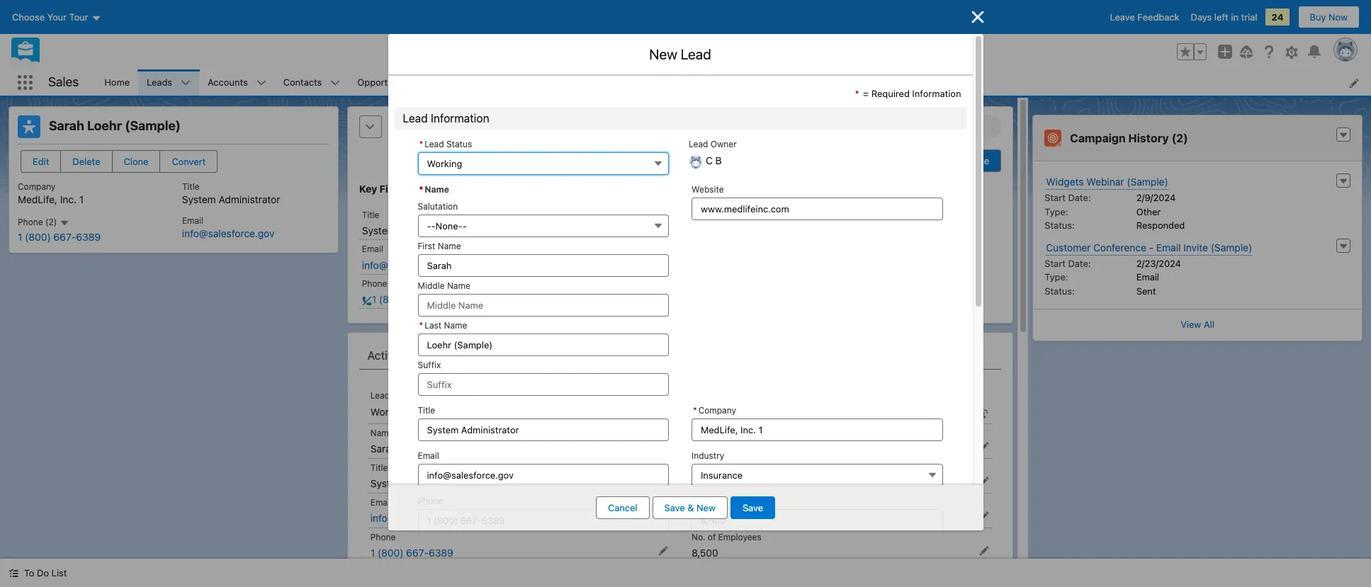 Task type: describe. For each thing, give the bounding box(es) containing it.
guidance
[[677, 183, 723, 195]]

reach
[[713, 266, 737, 278]]

view all link
[[1033, 309, 1362, 340]]

will
[[965, 252, 979, 263]]

customer
[[1046, 241, 1091, 253]]

days
[[1191, 11, 1212, 23]]

0 vertical spatial info@salesforce.gov
[[182, 228, 275, 240]]

1 vertical spatial info@salesforce.gov
[[362, 259, 454, 271]]

Website text field
[[692, 197, 943, 220]]

opportunities link
[[349, 69, 425, 96]]

home
[[104, 76, 130, 88]]

working inside button
[[427, 158, 462, 169]]

1 inside company medlife, inc. 1
[[79, 193, 84, 206]]

contacts list item
[[275, 69, 349, 96]]

as
[[936, 155, 945, 167]]

status : working
[[390, 155, 464, 166]]

1 vertical spatial 1 (800) 667-6389
[[370, 547, 453, 559]]

status: for customer conference - email invite (sample)
[[1045, 285, 1075, 297]]

accounts link
[[199, 69, 256, 96]]

edit website image
[[979, 442, 989, 452]]

now
[[1329, 11, 1348, 23]]

Lead Status, Working button
[[418, 152, 669, 175]]

status down lead information
[[446, 139, 472, 149]]

company medlife, inc. 1
[[18, 181, 84, 206]]

1 horizontal spatial email info@salesforce.gov
[[362, 244, 454, 271]]

0 horizontal spatial information
[[431, 112, 489, 124]]

clone
[[124, 156, 148, 167]]

contacts link
[[275, 69, 330, 96]]

(800) for the rightmost the 1 (800) 667-6389 link
[[378, 547, 403, 559]]

* for * = required information
[[855, 88, 859, 99]]

responded
[[1136, 220, 1185, 231]]

save for save
[[742, 502, 763, 514]]

dashboards list item
[[576, 69, 663, 96]]

forecasts link
[[517, 69, 576, 96]]

leave feedback
[[1110, 11, 1179, 23]]

you
[[694, 266, 710, 278]]

edit button
[[21, 150, 61, 173]]

0 horizontal spatial your
[[764, 252, 783, 263]]

1 of from the top
[[708, 496, 716, 506]]

1 horizontal spatial loehr
[[399, 443, 425, 455]]

1 vertical spatial sarah
[[370, 443, 397, 455]]

mark status as complete
[[882, 155, 989, 167]]

1 vertical spatial insurance
[[692, 512, 736, 524]]

middle
[[418, 280, 445, 291]]

2 industry from the top
[[692, 497, 724, 508]]

lead
[[805, 224, 824, 235]]

quotes link
[[732, 69, 780, 96]]

edit industry image
[[979, 512, 989, 522]]

1 no. of employees from the top
[[692, 496, 761, 506]]

a for make
[[720, 252, 726, 263]]

system inside the 'title system administrator'
[[182, 193, 216, 206]]

0 horizontal spatial for
[[726, 183, 740, 195]]

1 horizontal spatial sarah loehr (sample)
[[370, 443, 469, 455]]

1 no. from the top
[[692, 496, 705, 506]]

Salutation button
[[418, 214, 669, 237]]

leave feedback link
[[1110, 11, 1179, 23]]

c b
[[710, 407, 726, 419]]

save button
[[730, 497, 775, 519]]

save for save & new
[[664, 502, 685, 514]]

www.medlifeinc.com
[[692, 443, 786, 455]]

(2)
[[1172, 132, 1188, 145]]

leads
[[147, 76, 172, 88]]

calendar list item
[[443, 69, 517, 96]]

0 horizontal spatial sarah loehr (sample)
[[49, 118, 181, 133]]

Suffix text field
[[418, 373, 669, 396]]

delete button
[[60, 150, 112, 173]]

the
[[788, 224, 803, 235]]

* for * name
[[419, 184, 423, 194]]

date: for widgets
[[1068, 192, 1091, 203]]

2/9/2024
[[1136, 192, 1176, 203]]

delete
[[73, 156, 100, 167]]

2 vertical spatial info@salesforce.gov link
[[370, 512, 463, 524]]

0 vertical spatial phone
[[362, 278, 387, 289]]

administrator for email
[[398, 225, 460, 237]]

qualify
[[677, 210, 709, 221]]

* = required information
[[855, 88, 961, 99]]

name for * name
[[425, 184, 449, 194]]

widgets webinar (sample)
[[1046, 176, 1168, 188]]

1 industry from the top
[[692, 450, 724, 461]]

1 horizontal spatial medlife,
[[692, 478, 731, 490]]

0 vertical spatial sarah
[[49, 118, 84, 133]]

start date: for widgets
[[1045, 192, 1091, 203]]

1 employees from the top
[[718, 496, 761, 506]]

1 horizontal spatial 1 (800) 667-6389 link
[[370, 547, 453, 559]]

quotes
[[740, 76, 771, 88]]

system administrator for email
[[362, 225, 460, 237]]

system for company
[[370, 478, 404, 490]]

start for customer conference - email invite (sample)
[[1045, 258, 1066, 269]]

(sample) inside customer conference - email invite (sample) link
[[1211, 241, 1252, 253]]

widgets webinar (sample) link
[[1046, 174, 1168, 190]]

2 vertical spatial phone
[[370, 532, 396, 543]]

dashboards link
[[576, 69, 644, 96]]

* lead status
[[419, 139, 472, 149]]

none-
[[435, 220, 462, 231]]

clone button
[[112, 150, 160, 173]]

www.medlifeinc.com link
[[692, 443, 786, 455]]

1 website from the top
[[692, 184, 724, 194]]

status inside mark status as complete button
[[906, 155, 933, 167]]

make
[[694, 252, 718, 263]]

mark
[[882, 155, 903, 167]]

0 vertical spatial 1 (800) 667-6389
[[18, 231, 101, 243]]

inverse image
[[969, 9, 986, 26]]

medlife, inside company medlife, inc. 1
[[18, 193, 57, 206]]

edit title image
[[658, 477, 668, 487]]

1 vertical spatial info@salesforce.gov link
[[362, 259, 454, 271]]

owner
[[710, 139, 737, 149]]

title system administrator
[[182, 181, 280, 206]]

lead status
[[370, 391, 418, 401]]

system for email
[[362, 225, 396, 237]]

lead for lead information
[[403, 112, 428, 124]]

new inside button
[[696, 502, 716, 514]]

type: for widgets webinar (sample)
[[1045, 206, 1068, 217]]

key
[[359, 183, 377, 195]]

start for widgets webinar (sample)
[[1045, 192, 1066, 203]]

accounts list item
[[199, 69, 275, 96]]

sales
[[48, 75, 79, 89]]

text default image inside to do list button
[[9, 568, 18, 578]]

do
[[37, 568, 49, 579]]

lead image
[[18, 115, 40, 138]]

view all
[[1181, 319, 1214, 330]]

view
[[1181, 319, 1201, 330]]

b
[[720, 407, 726, 419]]

(sample) inside widgets webinar (sample) link
[[1127, 176, 1168, 188]]

required
[[871, 88, 910, 99]]

1 vertical spatial company
[[698, 405, 736, 416]]

salutation
[[418, 201, 458, 211]]

Title text field
[[418, 418, 669, 441]]

administrator inside the 'title system administrator'
[[219, 193, 280, 206]]

how
[[890, 252, 910, 263]]

insurance inside "button"
[[701, 469, 743, 481]]

accounts
[[208, 76, 248, 88]]

contacts
[[283, 76, 322, 88]]

out?
[[740, 266, 759, 278]]

Industry button
[[692, 464, 943, 486]]

feedback
[[1137, 11, 1179, 23]]

reports link
[[663, 69, 713, 96]]

--none--
[[427, 220, 467, 231]]

name right last
[[444, 320, 467, 331]]

identify a contact for the lead
[[694, 224, 824, 235]]

what's
[[762, 266, 792, 278]]

1 horizontal spatial 6389
[[429, 547, 453, 559]]

date: for customer
[[1068, 258, 1091, 269]]

times
[[938, 252, 962, 263]]

sent
[[1136, 285, 1156, 297]]

example,
[[848, 252, 887, 263]]

8,500
[[692, 547, 718, 559]]

customer conference - email invite (sample)
[[1046, 241, 1252, 253]]

1 vertical spatial phone
[[418, 496, 443, 506]]

* for * last name
[[419, 320, 423, 331]]

middle name
[[418, 280, 470, 291]]

1 horizontal spatial inc.
[[734, 478, 750, 490]]

* for * lead status
[[419, 139, 423, 149]]



Task type: vqa. For each thing, say whether or not it's contained in the screenshot.
first Save
yes



Task type: locate. For each thing, give the bounding box(es) containing it.
6389
[[76, 231, 101, 243], [429, 547, 453, 559]]

1 vertical spatial 1 (800) 667-6389 link
[[370, 547, 453, 559]]

0 horizontal spatial new
[[649, 46, 677, 62]]

edit phone image
[[658, 546, 668, 556]]

Phone text field
[[418, 509, 669, 532]]

campaign history element
[[1033, 115, 1362, 341]]

1 vertical spatial status:
[[1045, 285, 1075, 297]]

many
[[912, 252, 936, 263]]

1 status: from the top
[[1045, 220, 1075, 231]]

667- for the 1 (800) 667-6389 link to the left
[[53, 231, 76, 243]]

date:
[[1068, 192, 1091, 203], [1068, 258, 1091, 269]]

lead information
[[403, 112, 489, 124]]

c
[[710, 407, 717, 419]]

your down outreach
[[795, 266, 814, 278]]

&
[[687, 502, 694, 514]]

0 vertical spatial your
[[764, 252, 783, 263]]

0 vertical spatial industry
[[692, 450, 724, 461]]

website up the qualify
[[692, 184, 724, 194]]

*
[[855, 88, 859, 99], [419, 139, 423, 149], [419, 184, 423, 194], [419, 320, 423, 331], [693, 405, 697, 416]]

lead
[[681, 46, 711, 62], [403, 112, 428, 124], [425, 139, 444, 149], [689, 139, 708, 149], [370, 391, 390, 401]]

tab list
[[359, 342, 1001, 370]]

0 horizontal spatial 1 (800) 667-6389
[[18, 231, 101, 243]]

0 horizontal spatial medlife,
[[18, 193, 57, 206]]

0 vertical spatial (800)
[[25, 231, 51, 243]]

website down the c
[[692, 428, 724, 438]]

1 horizontal spatial your
[[795, 266, 814, 278]]

1 (800) 667-6389
[[18, 231, 101, 243], [370, 547, 453, 559]]

plan
[[728, 252, 747, 263]]

type: down customer
[[1045, 271, 1068, 283]]

0 vertical spatial type:
[[1045, 206, 1068, 217]]

0 vertical spatial email info@salesforce.gov
[[182, 215, 275, 240]]

reports list item
[[663, 69, 732, 96]]

save
[[664, 502, 685, 514], [742, 502, 763, 514]]

0 horizontal spatial a
[[720, 252, 726, 263]]

0 vertical spatial administrator
[[219, 193, 280, 206]]

edit company image
[[979, 477, 989, 487]]

loehr up delete button
[[87, 118, 122, 133]]

system administrator for company
[[370, 478, 469, 490]]

1 vertical spatial no.
[[692, 532, 705, 543]]

0 vertical spatial of
[[708, 496, 716, 506]]

1 horizontal spatial a
[[730, 224, 735, 235]]

* left last
[[419, 320, 423, 331]]

0 vertical spatial 1 (800) 667-6389 link
[[18, 231, 101, 243]]

forecasts
[[525, 76, 567, 88]]

24
[[1271, 11, 1284, 23]]

website
[[692, 184, 724, 194], [692, 428, 724, 438]]

complete
[[948, 155, 989, 167]]

1 (800) 667-6389 link
[[18, 231, 101, 243], [370, 547, 453, 559]]

* up the : in the top of the page
[[419, 139, 423, 149]]

2 type: from the top
[[1045, 271, 1068, 283]]

list
[[51, 568, 67, 579]]

inc. down delete
[[60, 193, 77, 206]]

* left =
[[855, 88, 859, 99]]

information
[[912, 88, 961, 99], [431, 112, 489, 124]]

to
[[24, 568, 34, 579]]

of down the medlife, inc. 1
[[708, 496, 716, 506]]

0 vertical spatial new
[[649, 46, 677, 62]]

no. down the medlife, inc. 1
[[692, 496, 705, 506]]

2 vertical spatial company
[[692, 462, 729, 473]]

save & new
[[664, 502, 716, 514]]

list
[[96, 69, 1371, 96]]

name down lead status
[[370, 428, 394, 438]]

Email text field
[[418, 464, 669, 486]]

1 vertical spatial medlife,
[[692, 478, 731, 490]]

calendar
[[452, 76, 490, 88]]

inc. inside company medlife, inc. 1
[[60, 193, 77, 206]]

edit no. of employees image
[[979, 546, 989, 556]]

* company
[[693, 405, 736, 416]]

1 vertical spatial loehr
[[399, 443, 425, 455]]

1 vertical spatial a
[[720, 252, 726, 263]]

buy now button
[[1298, 6, 1360, 28]]

0 vertical spatial insurance
[[701, 469, 743, 481]]

sarah right lead icon
[[49, 118, 84, 133]]

no. of employees down the medlife, inc. 1
[[692, 496, 761, 506]]

for down leads.
[[774, 224, 786, 235]]

quotes list item
[[732, 69, 798, 96]]

new up reports
[[649, 46, 677, 62]]

pitch?)
[[817, 266, 847, 278]]

make a plan for your outreach (for example, how many times will you reach out? what's your pitch?)
[[694, 252, 979, 278]]

1 vertical spatial 667-
[[406, 547, 429, 559]]

1 vertical spatial type:
[[1045, 271, 1068, 283]]

employees down the medlife, inc. 1
[[718, 496, 761, 506]]

0 vertical spatial no. of employees
[[692, 496, 761, 506]]

2 no. from the top
[[692, 532, 705, 543]]

administrator for company
[[407, 478, 469, 490]]

email info@salesforce.gov up middle at top
[[362, 244, 454, 271]]

phone
[[362, 278, 387, 289], [418, 496, 443, 506], [370, 532, 396, 543]]

0 vertical spatial website
[[692, 184, 724, 194]]

1 vertical spatial for
[[774, 224, 786, 235]]

text default image inside campaign history element
[[1338, 130, 1348, 140]]

sarah loehr (sample) up clone
[[49, 118, 181, 133]]

2 vertical spatial system
[[370, 478, 404, 490]]

- inside campaign history element
[[1149, 241, 1154, 253]]

home link
[[96, 69, 138, 96]]

name
[[425, 184, 449, 194], [438, 241, 461, 251], [447, 280, 470, 291], [444, 320, 467, 331], [370, 428, 394, 438]]

None text field
[[692, 418, 943, 441]]

0 vertical spatial loehr
[[87, 118, 122, 133]]

a for identify
[[730, 224, 735, 235]]

group
[[1177, 43, 1207, 60]]

industry up the medlife, inc. 1
[[692, 450, 724, 461]]

type:
[[1045, 206, 1068, 217], [1045, 271, 1068, 283]]

start down customer
[[1045, 258, 1066, 269]]

Last Name text field
[[418, 333, 669, 356]]

cancel
[[608, 502, 637, 514]]

1 vertical spatial website
[[692, 428, 724, 438]]

name up salutation
[[425, 184, 449, 194]]

0 vertical spatial medlife,
[[18, 193, 57, 206]]

2 save from the left
[[742, 502, 763, 514]]

administrator
[[219, 193, 280, 206], [398, 225, 460, 237], [407, 478, 469, 490]]

name down none-
[[438, 241, 461, 251]]

path options list box
[[390, 115, 1001, 138]]

other
[[1136, 206, 1161, 217]]

customer conference - email invite (sample) link
[[1046, 240, 1252, 255]]

list containing home
[[96, 69, 1371, 96]]

company for company
[[692, 462, 729, 473]]

2 website from the top
[[692, 428, 724, 438]]

identify
[[694, 224, 727, 235]]

to do list button
[[0, 559, 75, 587]]

status: for widgets webinar (sample)
[[1045, 220, 1075, 231]]

1 vertical spatial date:
[[1068, 258, 1091, 269]]

a up reach
[[720, 252, 726, 263]]

First Name text field
[[418, 254, 669, 277]]

(800) for the 1 (800) 667-6389 link to the left
[[25, 231, 51, 243]]

0 vertical spatial no.
[[692, 496, 705, 506]]

name right middle at top
[[447, 280, 470, 291]]

employees down the save button in the bottom of the page
[[718, 532, 761, 543]]

1 vertical spatial new
[[696, 502, 716, 514]]

0 vertical spatial sarah loehr (sample)
[[49, 118, 181, 133]]

loehr down lead status
[[399, 443, 425, 455]]

0 vertical spatial start
[[1045, 192, 1066, 203]]

campaign
[[1070, 132, 1126, 145]]

0 vertical spatial inc.
[[60, 193, 77, 206]]

company
[[18, 181, 56, 192], [698, 405, 736, 416], [692, 462, 729, 473]]

history
[[1128, 132, 1169, 145]]

status: down customer
[[1045, 285, 1075, 297]]

1 vertical spatial 6389
[[429, 547, 453, 559]]

status
[[446, 139, 472, 149], [390, 155, 420, 166], [906, 155, 933, 167], [392, 391, 418, 401]]

your up what's
[[764, 252, 783, 263]]

medlife, up the &
[[692, 478, 731, 490]]

1 vertical spatial information
[[431, 112, 489, 124]]

for for contact
[[774, 224, 786, 235]]

for inside make a plan for your outreach (for example, how many times will you reach out? what's your pitch?)
[[749, 252, 762, 263]]

convert
[[172, 156, 206, 167]]

leads link
[[138, 69, 181, 96]]

1 vertical spatial no. of employees
[[692, 532, 761, 543]]

0 vertical spatial 6389
[[76, 231, 101, 243]]

0 vertical spatial status:
[[1045, 220, 1075, 231]]

status down the suffix
[[392, 391, 418, 401]]

opportunities list item
[[349, 69, 443, 96]]

type: for customer conference - email invite (sample)
[[1045, 271, 1068, 283]]

text default image
[[1338, 130, 1348, 140], [9, 568, 18, 578]]

status: up customer
[[1045, 220, 1075, 231]]

* left the c
[[693, 405, 697, 416]]

0 vertical spatial company
[[18, 181, 56, 192]]

company inside company medlife, inc. 1
[[18, 181, 56, 192]]

information right required
[[912, 88, 961, 99]]

2 of from the top
[[708, 532, 716, 543]]

medlife, down edit button
[[18, 193, 57, 206]]

all
[[1204, 319, 1214, 330]]

edit email image
[[658, 512, 668, 522]]

information up "* lead status"
[[431, 112, 489, 124]]

0 vertical spatial information
[[912, 88, 961, 99]]

start down widgets at top right
[[1045, 192, 1066, 203]]

0 vertical spatial system administrator
[[362, 225, 460, 237]]

buy
[[1310, 11, 1326, 23]]

0 vertical spatial employees
[[718, 496, 761, 506]]

0 horizontal spatial inc.
[[60, 193, 77, 206]]

suffix
[[418, 360, 441, 370]]

info@salesforce.gov
[[182, 228, 275, 240], [362, 259, 454, 271], [370, 512, 463, 524]]

in
[[1231, 11, 1238, 23]]

1 vertical spatial of
[[708, 532, 716, 543]]

no. up 8,500
[[692, 532, 705, 543]]

0 vertical spatial system
[[182, 193, 216, 206]]

No. of Employees text field
[[692, 509, 943, 532]]

for up 'out?'
[[749, 252, 762, 263]]

2 status: from the top
[[1045, 285, 1075, 297]]

2/23/2024
[[1136, 258, 1181, 269]]

0 horizontal spatial 1 (800) 667-6389 link
[[18, 231, 101, 243]]

no. of employees up 8,500
[[692, 532, 761, 543]]

2 no. of employees from the top
[[692, 532, 761, 543]]

leads list item
[[138, 69, 199, 96]]

invite
[[1183, 241, 1208, 253]]

1 horizontal spatial sarah
[[370, 443, 397, 455]]

a down qualify promising leads.
[[730, 224, 735, 235]]

opportunities
[[357, 76, 416, 88]]

2 start date: from the top
[[1045, 258, 1091, 269]]

0 horizontal spatial email info@salesforce.gov
[[182, 215, 275, 240]]

0 horizontal spatial text default image
[[9, 568, 18, 578]]

buy now
[[1310, 11, 1348, 23]]

1 vertical spatial email info@salesforce.gov
[[362, 244, 454, 271]]

0 vertical spatial text default image
[[1338, 130, 1348, 140]]

1 horizontal spatial new
[[696, 502, 716, 514]]

1 vertical spatial system administrator
[[370, 478, 469, 490]]

1 vertical spatial sarah loehr (sample)
[[370, 443, 469, 455]]

promising
[[712, 210, 758, 221]]

1 vertical spatial start
[[1045, 258, 1066, 269]]

of up 8,500
[[708, 532, 716, 543]]

date: down widgets at top right
[[1068, 192, 1091, 203]]

0 vertical spatial info@salesforce.gov link
[[182, 228, 275, 240]]

insurance up 8,500
[[692, 512, 736, 524]]

inc.
[[60, 193, 77, 206], [734, 478, 750, 490]]

save left the &
[[664, 502, 685, 514]]

lead for lead status
[[370, 391, 390, 401]]

Middle Name text field
[[418, 294, 669, 316]]

start date: down widgets at top right
[[1045, 192, 1091, 203]]

mark status as complete button
[[854, 149, 1001, 172]]

0 horizontal spatial 667-
[[53, 231, 76, 243]]

* last name
[[419, 320, 467, 331]]

1 horizontal spatial (800)
[[378, 547, 403, 559]]

working
[[426, 155, 464, 166], [427, 158, 462, 169], [370, 406, 408, 418]]

2 employees from the top
[[718, 532, 761, 543]]

2 vertical spatial info@salesforce.gov
[[370, 512, 463, 524]]

leave
[[1110, 11, 1135, 23]]

2 date: from the top
[[1068, 258, 1091, 269]]

lead for lead owner
[[689, 139, 708, 149]]

for for plan
[[749, 252, 762, 263]]

start date: for customer
[[1045, 258, 1091, 269]]

2 start from the top
[[1045, 258, 1066, 269]]

new right the &
[[696, 502, 716, 514]]

1 vertical spatial employees
[[718, 532, 761, 543]]

* up salutation
[[419, 184, 423, 194]]

email info@salesforce.gov down the 'title system administrator'
[[182, 215, 275, 240]]

medlife, inc. 1
[[692, 478, 758, 490]]

info@salesforce.gov link
[[182, 228, 275, 240], [362, 259, 454, 271], [370, 512, 463, 524]]

a inside make a plan for your outreach (for example, how many times will you reach out? what's your pitch?)
[[720, 252, 726, 263]]

1 horizontal spatial 667-
[[406, 547, 429, 559]]

for up qualify promising leads.
[[726, 183, 740, 195]]

insurance
[[701, 469, 743, 481], [692, 512, 736, 524]]

reports
[[671, 76, 705, 88]]

industry down the medlife, inc. 1
[[692, 497, 724, 508]]

* for * company
[[693, 405, 697, 416]]

1 horizontal spatial for
[[749, 252, 762, 263]]

industry
[[692, 450, 724, 461], [692, 497, 724, 508]]

first name
[[418, 241, 461, 251]]

qualify promising leads.
[[677, 210, 787, 221]]

save down the medlife, inc. 1
[[742, 502, 763, 514]]

key fields
[[359, 183, 409, 195]]

campaign history (2)
[[1070, 132, 1188, 145]]

name for first name
[[438, 241, 461, 251]]

1 horizontal spatial text default image
[[1338, 130, 1348, 140]]

convert button
[[160, 150, 218, 173]]

name for middle name
[[447, 280, 470, 291]]

insurance down 'www.medlifeinc.com'
[[701, 469, 743, 481]]

sarah down lead status
[[370, 443, 397, 455]]

of
[[708, 496, 716, 506], [708, 532, 716, 543]]

0 horizontal spatial sarah
[[49, 118, 84, 133]]

widgets
[[1046, 176, 1084, 188]]

1 horizontal spatial information
[[912, 88, 961, 99]]

status left 'as'
[[906, 155, 933, 167]]

inc. up the save button in the bottom of the page
[[734, 478, 750, 490]]

1 vertical spatial administrator
[[398, 225, 460, 237]]

1 start from the top
[[1045, 192, 1066, 203]]

status up fields
[[390, 155, 420, 166]]

1 vertical spatial (800)
[[378, 547, 403, 559]]

0 vertical spatial for
[[726, 183, 740, 195]]

0 horizontal spatial loehr
[[87, 118, 122, 133]]

1 save from the left
[[664, 502, 685, 514]]

system administrator
[[362, 225, 460, 237], [370, 478, 469, 490]]

0 horizontal spatial save
[[664, 502, 685, 514]]

1 vertical spatial your
[[795, 266, 814, 278]]

1 date: from the top
[[1068, 192, 1091, 203]]

2 vertical spatial administrator
[[407, 478, 469, 490]]

* name
[[419, 184, 449, 194]]

1
[[79, 193, 84, 206], [18, 231, 22, 243], [753, 478, 758, 490], [370, 547, 375, 559]]

667- for the rightmost the 1 (800) 667-6389 link
[[406, 547, 429, 559]]

1 start date: from the top
[[1045, 192, 1091, 203]]

date: down customer
[[1068, 258, 1091, 269]]

0 vertical spatial a
[[730, 224, 735, 235]]

loehr
[[87, 118, 122, 133], [399, 443, 425, 455]]

trial
[[1241, 11, 1257, 23]]

company for company medlife, inc. 1
[[18, 181, 56, 192]]

1 vertical spatial start date:
[[1045, 258, 1091, 269]]

type: down widgets at top right
[[1045, 206, 1068, 217]]

1 type: from the top
[[1045, 206, 1068, 217]]

cancel button
[[596, 497, 649, 519]]

sarah loehr (sample) down lead status
[[370, 443, 469, 455]]

1 vertical spatial system
[[362, 225, 396, 237]]

title inside the 'title system administrator'
[[182, 181, 200, 192]]

start date: down customer
[[1045, 258, 1091, 269]]

2 vertical spatial for
[[749, 252, 762, 263]]



